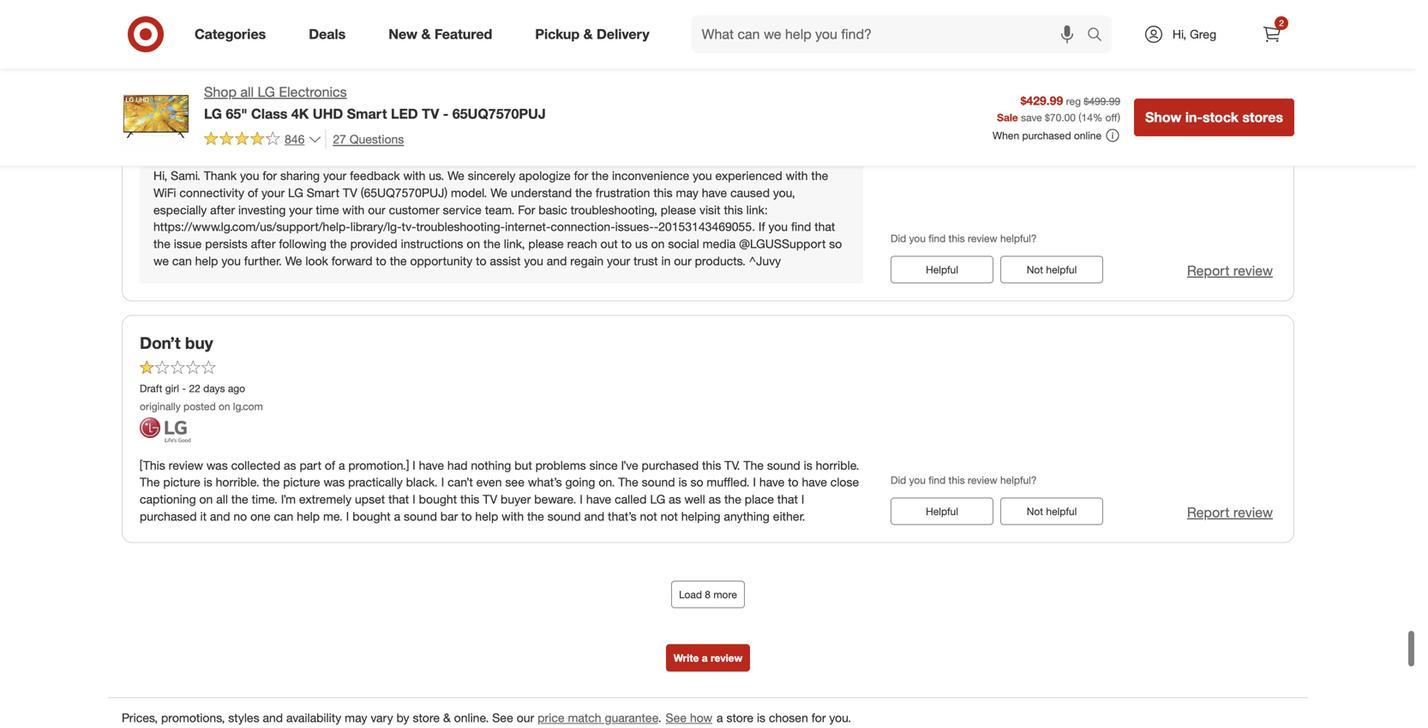 Task type: vqa. For each thing, say whether or not it's contained in the screenshot.
$5.00 Create-Your-Own Craft Stick Characters Christmas Kit - Mondo Llama™'s Create-
no



Task type: describe. For each thing, give the bounding box(es) containing it.
trust
[[634, 254, 658, 269]]

a down practically
[[394, 509, 400, 524]]

for right the apologize
[[574, 168, 588, 183]]

we up several
[[398, 55, 415, 70]]

lg right from
[[256, 132, 271, 147]]

definitely
[[140, 55, 189, 70]]

more
[[714, 588, 737, 601]]

2 not from the left
[[661, 509, 678, 524]]

not helpful for second not helpful button from the bottom of the page
[[1027, 263, 1077, 276]]

helpful button for second not helpful button from the top
[[891, 498, 994, 525]]

the down provided
[[390, 254, 407, 269]]

electronics
[[279, 84, 347, 100]]

https://www.lg.com/us/support/help-
[[153, 219, 350, 234]]

2 not helpful button from the top
[[1000, 498, 1103, 525]]

lg up class on the top of page
[[258, 84, 275, 100]]

quality for sound quality out of 5
[[1231, 7, 1269, 22]]

smart inside shop all lg electronics lg 65" class 4k uhd smart led tv - 65uq7570puj
[[347, 105, 387, 122]]

frame
[[191, 673, 219, 686]]

i left can't
[[441, 475, 444, 490]]

[this review was collected as part of a promotion.] i have had nothing but problems since i've purchased this tv. the sound is horrible. the picture is horrible. the picture was practically black. i can't even see what's going on. the sound is so muffled. i have to have close captioning on all the time. i'm extremely upset that i bought this tv buyer beware. i have called lg as well as the place that i purchased it and no one can help me. i bought a sound bar to help with the sound and that's not not helping anything either.
[[140, 458, 859, 524]]

tv inside the definitely should've read reviews before buying. we returned after 2 days because we also struggled with the tv staying connected to wifi. we worked with lg's customer service for several hours and it still wouldn't work. they eventually told us it must be "defective," and we should return it.
[[727, 55, 742, 70]]

2 be from the left
[[829, 300, 849, 318]]

report for second not helpful button from the bottom of the page report review button
[[1187, 263, 1230, 279]]

out inside hi, sami. thank you for sharing your feedback with us. we sincerely apologize for the inconvenience you experienced with the wifi connectivity of your lg smart tv (65uq7570puj) model. we understand the frustration this may have caused you, especially after investing your time with our customer service team. for basic troubleshooting, please visit this link: https://www.lg.com/us/support/help-library/lg-tv-troubleshooting-internet-connection-issues--20153143469055. if you find that the issue persists after following the provided instructions on the link, please reach out to us on social media @lgussupport so we can help you further. we look forward to the opportunity to assist you and regain your trust in our products. ^juvy
[[601, 236, 618, 251]]

may inside hi, sami. thank you for sharing your feedback with us. we sincerely apologize for the inconvenience you experienced with the wifi connectivity of your lg smart tv (65uq7570puj) model. we understand the frustration this may have caused you, especially after investing your time with our customer service team. for basic troubleshooting, please visit this link: https://www.lg.com/us/support/help-library/lg-tv-troubleshooting-internet-connection-issues--20153143469055. if you find that the issue persists after following the provided instructions on the link, please reach out to us on social media @lgussupport so we can help you further. we look forward to the opportunity to assist you and regain your trust in our products. ^juvy
[[676, 185, 699, 200]]

one
[[250, 509, 271, 524]]

of inside hi, sami. thank you for sharing your feedback with us. we sincerely apologize for the inconvenience you experienced with the wifi connectivity of your lg smart tv (65uq7570puj) model. we understand the frustration this may have caused you, especially after investing your time with our customer service team. for basic troubleshooting, please visit this link: https://www.lg.com/us/support/help-library/lg-tv-troubleshooting-internet-connection-issues--20153143469055. if you find that the issue persists after following the provided instructions on the link, please reach out to us on social media @lgussupport so we can help you further. we look forward to the opportunity to assist you and regain your trust in our products. ^juvy
[[248, 185, 258, 200]]

with up you,
[[786, 168, 808, 183]]

have up place
[[759, 475, 785, 490]]

quality for color quality out of 5
[[1097, 7, 1135, 22]]

have left close
[[802, 475, 827, 490]]

and right styles
[[263, 710, 283, 725]]

helpful for second not helpful button from the bottom of the page
[[1046, 263, 1077, 276]]

0 horizontal spatial after
[[210, 202, 235, 217]]

reply
[[194, 132, 222, 147]]

2 horizontal spatial help
[[475, 509, 498, 524]]

look
[[306, 254, 328, 269]]

must
[[742, 72, 769, 87]]

hi, for hi, sami. thank you for sharing your feedback with us. we sincerely apologize for the inconvenience you experienced with the wifi connectivity of your lg smart tv (65uq7570puj) model. we understand the frustration this may have caused you, especially after investing your time with our customer service team. for basic troubleshooting, please visit this link: https://www.lg.com/us/support/help-library/lg-tv-troubleshooting-internet-connection-issues--20153143469055. if you find that the issue persists after following the provided instructions on the link, please reach out to us on social media @lgussupport so we can help you further. we look forward to the opportunity to assist you and regain your trust in our products. ^juvy
[[153, 168, 167, 183]]

a right see how button
[[717, 710, 723, 725]]

your up investing
[[261, 185, 285, 200]]

following
[[279, 236, 327, 251]]

not for second not helpful button from the bottom of the page
[[1027, 263, 1043, 276]]

i up "either."
[[801, 492, 804, 507]]

0 horizontal spatial our
[[368, 202, 386, 217]]

did you find this review helpful? for second not helpful button from the bottom of the page
[[891, 232, 1037, 245]]

show in-stock stores
[[1145, 109, 1283, 125]]

and inside the "watch films just how the directors envisioned them with automatic preservations of the director's original colors, settings and frame rates for a true at-home cinematic experience."
[[169, 673, 188, 686]]

report for report review button corresponding to second not helpful button from the top
[[1187, 504, 1230, 521]]

1 vertical spatial horrible.
[[216, 475, 259, 490]]

and left that's
[[584, 509, 605, 524]]

report review button for second not helpful button from the bottom of the page
[[1187, 261, 1273, 281]]

but
[[515, 458, 532, 473]]

you up visit
[[693, 168, 712, 183]]

posted
[[183, 400, 216, 413]]

report review for report review button corresponding to second not helpful button from the top
[[1187, 504, 1273, 521]]

helpful for second not helpful button from the top's helpful button
[[926, 505, 958, 518]]

link,
[[504, 236, 525, 251]]

reg
[[1066, 95, 1081, 108]]

the up no
[[231, 492, 248, 507]]

you right "if"
[[769, 219, 788, 234]]

with up (65uq7570puj)
[[403, 168, 426, 183]]

close
[[831, 475, 859, 490]]

for inside the definitely should've read reviews before buying. we returned after 2 days because we also struggled with the tv staying connected to wifi. we worked with lg's customer service for several hours and it still wouldn't work. they eventually told us it must be "defective," and we should return it.
[[379, 72, 393, 87]]

the up rates
[[232, 659, 247, 671]]

part
[[300, 458, 322, 473]]

70.00
[[1050, 111, 1076, 124]]

sound quality out of 5
[[1191, 7, 1269, 40]]

0 horizontal spatial please
[[528, 236, 564, 251]]

2 link
[[1253, 15, 1291, 53]]

your right the "sharing"
[[323, 168, 346, 183]]

on inside [this review was collected as part of a promotion.] i have had nothing but problems since i've purchased this tv. the sound is horrible. the picture is horrible. the picture was practically black. i can't even see what's going on. the sound is so muffled. i have to have close captioning on all the time. i'm extremely upset that i bought this tv buyer beware. i have called lg as well as the place that i purchased it and no one can help me. i bought a sound bar to help with the sound and that's not not helping anything either.
[[199, 492, 213, 507]]

1 horizontal spatial how
[[690, 710, 713, 725]]

in-
[[1185, 109, 1203, 125]]

helpful? for second not helpful button from the top
[[1000, 474, 1037, 487]]

can't
[[448, 475, 473, 490]]

4k
[[291, 105, 309, 122]]

for
[[518, 202, 535, 217]]

for left you. at the right of the page
[[812, 710, 826, 725]]

find for second not helpful button from the bottom of the page
[[929, 232, 946, 245]]

1 horizontal spatial please
[[661, 202, 696, 217]]

the left issue
[[153, 236, 170, 251]]

how inside the "watch films just how the directors envisioned them with automatic preservations of the director's original colors, settings and frame rates for a true at-home cinematic experience."
[[208, 659, 229, 671]]

i'm
[[281, 492, 296, 507]]

after inside the definitely should've read reviews before buying. we returned after 2 days because we also struggled with the tv staying connected to wifi. we worked with lg's customer service for several hours and it still wouldn't work. they eventually told us it must be "defective," and we should return it.
[[467, 55, 492, 70]]

20153143469055.
[[658, 219, 755, 234]]

out for color quality out of 5
[[1062, 25, 1079, 40]]

so inside hi, sami. thank you for sharing your feedback with us. we sincerely apologize for the inconvenience you experienced with the wifi connectivity of your lg smart tv (65uq7570puj) model. we understand the frustration this may have caused you, especially after investing your time with our customer service team. for basic troubleshooting, please visit this link: https://www.lg.com/us/support/help-library/lg-tv-troubleshooting-internet-connection-issues--20153143469055. if you find that the issue persists after following the provided instructions on the link, please reach out to us on social media @lgussupport so we can help you further. we look forward to the opportunity to assist you and regain your trust in our products. ^juvy
[[829, 236, 842, 251]]

either.
[[773, 509, 805, 524]]

What can we help you find? suggestions appear below search field
[[692, 15, 1091, 53]]

just
[[188, 659, 205, 671]]

all inside [this review was collected as part of a promotion.] i have had nothing but problems since i've purchased this tv. the sound is horrible. the picture is horrible. the picture was practically black. i can't even see what's going on. the sound is so muffled. i have to have close captioning on all the time. i'm extremely upset that i bought this tv buyer beware. i have called lg as well as the place that i purchased it and no one can help me. i bought a sound bar to help with the sound and that's not not helping anything either.
[[216, 492, 228, 507]]

feedback
[[350, 168, 400, 183]]

& for new
[[421, 26, 431, 42]]

black.
[[406, 475, 438, 490]]

27 questions link
[[325, 129, 404, 149]]

new & featured
[[389, 26, 492, 42]]

5 for sound
[[1225, 25, 1232, 40]]

846
[[285, 131, 305, 146]]

and right hours on the top of the page
[[471, 72, 492, 87]]

to up "either."
[[788, 475, 799, 490]]

tv-
[[402, 219, 416, 234]]

sound up called
[[642, 475, 675, 490]]

1 vertical spatial we
[[163, 89, 179, 104]]

0 vertical spatial ago
[[212, 26, 228, 39]]

find inside hi, sami. thank you for sharing your feedback with us. we sincerely apologize for the inconvenience you experienced with the wifi connectivity of your lg smart tv (65uq7570puj) model. we understand the frustration this may have caused you, especially after investing your time with our customer service team. for basic troubleshooting, please visit this link: https://www.lg.com/us/support/help-library/lg-tv-troubleshooting-internet-connection-issues--20153143469055. if you find that the issue persists after following the provided instructions on the link, please reach out to us on social media @lgussupport so we can help you further. we look forward to the opportunity to assist you and regain your trust in our products. ^juvy
[[791, 219, 811, 234]]

cinematic
[[342, 673, 389, 686]]

by
[[397, 710, 409, 725]]

on up the in at the left of page
[[651, 236, 665, 251]]

,
[[228, 26, 231, 39]]

you right close
[[909, 474, 926, 487]]

films
[[162, 659, 185, 671]]

you right the thank on the left top of page
[[240, 168, 259, 183]]

2 horizontal spatial purchased
[[1022, 129, 1071, 142]]

1 vertical spatial purchased
[[642, 458, 699, 473]]

help inside hi, sami. thank you for sharing your feedback with us. we sincerely apologize for the inconvenience you experienced with the wifi connectivity of your lg smart tv (65uq7570puj) model. we understand the frustration this may have caused you, especially after investing your time with our customer service team. for basic troubleshooting, please visit this link: https://www.lg.com/us/support/help-library/lg-tv-troubleshooting-internet-connection-issues--20153143469055. if you find that the issue persists after following the provided instructions on the link, please reach out to us on social media @lgussupport so we can help you further. we look forward to the opportunity to assist you and regain your trust in our products. ^juvy
[[195, 254, 218, 269]]

with up return
[[232, 72, 254, 87]]

at-
[[298, 673, 311, 686]]

us inside hi, sami. thank you for sharing your feedback with us. we sincerely apologize for the inconvenience you experienced with the wifi connectivity of your lg smart tv (65uq7570puj) model. we understand the frustration this may have caused you, especially after investing your time with our customer service team. for basic troubleshooting, please visit this link: https://www.lg.com/us/support/help-library/lg-tv-troubleshooting-internet-connection-issues--20153143469055. if you find that the issue persists after following the provided instructions on the link, please reach out to us on social media @lgussupport so we can help you further. we look forward to the opportunity to assist you and regain your trust in our products. ^juvy
[[635, 236, 648, 251]]

have up black.
[[419, 458, 444, 473]]

1 be from the left
[[715, 300, 735, 318]]

understand
[[511, 185, 572, 200]]

connected
[[787, 55, 844, 70]]

for left the "sharing"
[[263, 168, 277, 183]]

girl
[[165, 382, 179, 395]]

new & featured link
[[374, 15, 514, 53]]

0 vertical spatial 2
[[1279, 18, 1284, 28]]

the left director's in the bottom of the page
[[537, 659, 553, 671]]

sincerely
[[468, 168, 515, 183]]

a inside the "watch films just how the directors envisioned them with automatic preservations of the director's original colors, settings and frame rates for a true at-home cinematic experience."
[[266, 673, 273, 686]]

be prepared to be impressed
[[715, 300, 930, 318]]

1 horizontal spatial our
[[517, 710, 534, 725]]

to down provided
[[376, 254, 386, 269]]

automatic
[[404, 659, 452, 671]]

0 horizontal spatial that
[[388, 492, 409, 507]]

read
[[246, 55, 270, 70]]

0 horizontal spatial purchased
[[140, 509, 197, 524]]

pickup
[[535, 26, 580, 42]]

don't
[[140, 333, 181, 353]]

brightness
[[934, 62, 995, 77]]

1 vertical spatial was
[[324, 475, 345, 490]]

- inside shop all lg electronics lg 65" class 4k uhd smart led tv - 65uq7570puj
[[443, 105, 449, 122]]

and inside hi, sami. thank you for sharing your feedback with us. we sincerely apologize for the inconvenience you experienced with the wifi connectivity of your lg smart tv (65uq7570puj) model. we understand the frustration this may have caused you, especially after investing your time with our customer service team. for basic troubleshooting, please visit this link: https://www.lg.com/us/support/help-library/lg-tv-troubleshooting-internet-connection-issues--20153143469055. if you find that the issue persists after following the provided instructions on the link, please reach out to us on social media @lgussupport so we can help you further. we look forward to the opportunity to assist you and regain your trust in our products. ^juvy
[[547, 254, 567, 269]]

on left lg.com
[[219, 400, 230, 413]]

categories link
[[180, 15, 287, 53]]

of inside sound quality out of 5
[[1211, 25, 1222, 40]]

$
[[1045, 111, 1050, 124]]

you up impressed
[[909, 232, 926, 245]]

0 horizontal spatial was
[[207, 458, 228, 473]]

1 horizontal spatial that
[[777, 492, 798, 507]]

hi, sami. thank you for sharing your feedback with us. we sincerely apologize for the inconvenience you experienced with the wifi connectivity of your lg smart tv (65uq7570puj) model. we understand the frustration this may have caused you, especially after investing your time with our customer service team. for basic troubleshooting, please visit this link: https://www.lg.com/us/support/help-library/lg-tv-troubleshooting-internet-connection-issues--20153143469055. if you find that the issue persists after following the provided instructions on the link, please reach out to us on social media @lgussupport so we can help you further. we look forward to the opportunity to assist you and regain your trust in our products. ^juvy
[[153, 168, 842, 269]]

1 horizontal spatial after
[[251, 236, 276, 251]]

a right "part"
[[339, 458, 345, 473]]

0 vertical spatial days
[[187, 26, 209, 39]]

your left time
[[289, 202, 312, 217]]

so inside [this review was collected as part of a promotion.] i have had nothing but problems since i've purchased this tv. the sound is horrible. the picture is horrible. the picture was practically black. i can't even see what's going on. the sound is so muffled. i have to have close captioning on all the time. i'm extremely upset that i bought this tv buyer beware. i have called lg as well as the place that i purchased it and no one can help me. i bought a sound bar to help with the sound and that's not not helping anything either.
[[690, 475, 703, 490]]

.
[[658, 710, 661, 725]]

your left trust
[[607, 254, 630, 269]]

1 vertical spatial bought
[[352, 509, 391, 524]]

when purchased online
[[993, 129, 1102, 142]]

have down on.
[[586, 492, 611, 507]]

muffled.
[[707, 475, 750, 490]]

issues-
[[615, 219, 654, 234]]

wouldn't
[[526, 72, 571, 87]]

2 horizontal spatial it
[[733, 72, 739, 87]]

questions
[[350, 131, 404, 146]]

i've
[[621, 458, 638, 473]]

5 for color
[[1097, 25, 1103, 40]]

(65uq7570puj)
[[361, 185, 448, 200]]

what's
[[528, 475, 562, 490]]

1 store from the left
[[413, 710, 440, 725]]

on down troubleshooting-
[[467, 236, 480, 251]]

the up the forward
[[330, 236, 347, 251]]

& for pickup
[[583, 26, 593, 42]]

we down following
[[285, 254, 302, 269]]

stores
[[1243, 109, 1283, 125]]

collected
[[231, 458, 280, 473]]

prepared
[[739, 300, 806, 318]]

hi, greg
[[1173, 27, 1217, 42]]

on.
[[599, 475, 615, 490]]

1 not helpful button from the top
[[1000, 256, 1103, 284]]

search button
[[1079, 15, 1120, 57]]

reach
[[567, 236, 597, 251]]

promotion.]
[[348, 458, 409, 473]]

show
[[1145, 109, 1182, 125]]

experienced
[[715, 168, 782, 183]]

sound inside sound quality out of 5
[[1191, 7, 1227, 22]]

load 8 more
[[679, 588, 737, 601]]

lg inside hi, sami. thank you for sharing your feedback with us. we sincerely apologize for the inconvenience you experienced with the wifi connectivity of your lg smart tv (65uq7570puj) model. we understand the frustration this may have caused you, especially after investing your time with our customer service team. for basic troubleshooting, please visit this link: https://www.lg.com/us/support/help-library/lg-tv-troubleshooting-internet-connection-issues--20153143469055. if you find that the issue persists after following the provided instructions on the link, please reach out to us on social media @lgussupport so we can help you further. we look forward to the opportunity to assist you and regain your trust in our products. ^juvy
[[288, 185, 303, 200]]

tv inside hi, sami. thank you for sharing your feedback with us. we sincerely apologize for the inconvenience you experienced with the wifi connectivity of your lg smart tv (65uq7570puj) model. we understand the frustration this may have caused you, especially after investing your time with our customer service team. for basic troubleshooting, please visit this link: https://www.lg.com/us/support/help-library/lg-tv-troubleshooting-internet-connection-issues--20153143469055. if you find that the issue persists after following the provided instructions on the link, please reach out to us on social media @lgussupport so we can help you further. we look forward to the opportunity to assist you and regain your trust in our products. ^juvy
[[343, 185, 357, 200]]

0 horizontal spatial the
[[140, 475, 160, 490]]

sharing
[[280, 168, 320, 183]]

pickup & delivery
[[535, 26, 650, 42]]

1 vertical spatial may
[[345, 710, 367, 725]]

worked
[[189, 72, 228, 87]]

did for second not helpful button from the bottom of the page
[[891, 232, 906, 245]]

impressed
[[853, 300, 930, 318]]

because
[[534, 55, 580, 70]]

buying.
[[356, 55, 394, 70]]

out for sound quality out of 5
[[1191, 25, 1208, 40]]

called
[[615, 492, 647, 507]]

1 vertical spatial ago
[[228, 382, 245, 395]]

21
[[173, 26, 184, 39]]

sound left bar
[[404, 509, 437, 524]]

we up team. at the top left of page
[[491, 185, 507, 200]]

should've
[[193, 55, 243, 70]]

to right bar
[[461, 509, 472, 524]]

1 reply from lg digital customer care
[[184, 132, 402, 147]]

the down the muffled.
[[724, 492, 741, 507]]

instructions
[[401, 236, 463, 251]]

to inside the definitely should've read reviews before buying. we returned after 2 days because we also struggled with the tv staying connected to wifi. we worked with lg's customer service for several hours and it still wouldn't work. they eventually told us it must be "defective," and we should return it.
[[848, 55, 858, 70]]

with up told
[[681, 55, 704, 70]]



Task type: locate. For each thing, give the bounding box(es) containing it.
the inside the definitely should've read reviews before buying. we returned after 2 days because we also struggled with the tv staying connected to wifi. we worked with lg's customer service for several hours and it still wouldn't work. they eventually told us it must be "defective," and we should return it.
[[707, 55, 724, 70]]

2 picture from the left
[[283, 475, 320, 490]]

2 horizontal spatial after
[[467, 55, 492, 70]]

0 horizontal spatial 5
[[1097, 25, 1103, 40]]

quality inside color quality out of 5
[[1097, 7, 1135, 22]]

1 horizontal spatial out
[[1062, 25, 1079, 40]]

assist
[[490, 254, 521, 269]]

1 horizontal spatial 2
[[1279, 18, 1284, 28]]

of inside [this review was collected as part of a promotion.] i have had nothing but problems since i've purchased this tv. the sound is horrible. the picture is horrible. the picture was practically black. i can't even see what's going on. the sound is so muffled. i have to have close captioning on all the time. i'm extremely upset that i bought this tv buyer beware. i have called lg as well as the place that i purchased it and no one can help me. i bought a sound bar to help with the sound and that's not not helping anything either.
[[325, 458, 335, 473]]

1 horizontal spatial us
[[717, 72, 729, 87]]

2 horizontal spatial our
[[674, 254, 692, 269]]

inconvenience
[[612, 168, 689, 183]]

tv
[[727, 55, 742, 70], [422, 105, 439, 122], [343, 185, 357, 200], [483, 492, 497, 507]]

customer inside hi, sami. thank you for sharing your feedback with us. we sincerely apologize for the inconvenience you experienced with the wifi connectivity of your lg smart tv (65uq7570puj) model. we understand the frustration this may have caused you, especially after investing your time with our customer service team. for basic troubleshooting, please visit this link: https://www.lg.com/us/support/help-library/lg-tv-troubleshooting-internet-connection-issues--20153143469055. if you find that the issue persists after following the provided instructions on the link, please reach out to us on social media @lgussupport so we can help you further. we look forward to the opportunity to assist you and regain your trust in our products. ^juvy
[[389, 202, 440, 217]]

with
[[681, 55, 704, 70], [232, 72, 254, 87], [403, 168, 426, 183], [786, 168, 808, 183], [342, 202, 365, 217], [502, 509, 524, 524], [381, 659, 400, 671]]

can down issue
[[172, 254, 192, 269]]

for inside the "watch films just how the directors envisioned them with automatic preservations of the director's original colors, settings and frame rates for a true at-home cinematic experience."
[[250, 673, 263, 686]]

store right by
[[413, 710, 440, 725]]

time
[[316, 202, 339, 217]]

have inside hi, sami. thank you for sharing your feedback with us. we sincerely apologize for the inconvenience you experienced with the wifi connectivity of your lg smart tv (65uq7570puj) model. we understand the frustration this may have caused you, especially after investing your time with our customer service team. for basic troubleshooting, please visit this link: https://www.lg.com/us/support/help-library/lg-tv-troubleshooting-internet-connection-issues--20153143469055. if you find that the issue persists after following the provided instructions on the link, please reach out to us on social media @lgussupport so we can help you further. we look forward to the opportunity to assist you and regain your trust in our products. ^juvy
[[702, 185, 727, 200]]

can inside [this review was collected as part of a promotion.] i have had nothing but problems since i've purchased this tv. the sound is horrible. the picture is horrible. the picture was practically black. i can't even see what's going on. the sound is so muffled. i have to have close captioning on all the time. i'm extremely upset that i bought this tv buyer beware. i have called lg as well as the place that i purchased it and no one can help me. i bought a sound bar to help with the sound and that's not not helping anything either.
[[274, 509, 293, 524]]

i
[[412, 458, 416, 473], [441, 475, 444, 490], [753, 475, 756, 490], [412, 492, 416, 507], [580, 492, 583, 507], [801, 492, 804, 507], [346, 509, 349, 524]]

2 store from the left
[[726, 710, 754, 725]]

1 vertical spatial not helpful button
[[1000, 498, 1103, 525]]

i up place
[[753, 475, 756, 490]]

sound up greg
[[1191, 7, 1227, 22]]

we down definitely
[[168, 72, 185, 87]]

us right told
[[717, 72, 729, 87]]

1 report review button from the top
[[1187, 261, 1273, 281]]

2 did from the top
[[891, 474, 906, 487]]

1 vertical spatial please
[[528, 236, 564, 251]]

1 not from the top
[[1027, 263, 1043, 276]]

1 horizontal spatial bought
[[419, 492, 457, 507]]

internet-
[[505, 219, 551, 234]]

1 helpful from the top
[[1046, 263, 1077, 276]]

not helpful for second not helpful button from the top
[[1027, 505, 1077, 518]]

time.
[[252, 492, 278, 507]]

and
[[471, 72, 492, 87], [140, 89, 160, 104], [547, 254, 567, 269], [210, 509, 230, 524], [584, 509, 605, 524], [169, 673, 188, 686], [263, 710, 283, 725]]

0 horizontal spatial picture
[[163, 475, 200, 490]]

service down buying. at left top
[[337, 72, 376, 87]]

2
[[1279, 18, 1284, 28], [495, 55, 502, 70]]

2 not from the top
[[1027, 505, 1043, 518]]

- inside hi, sami. thank you for sharing your feedback with us. we sincerely apologize for the inconvenience you experienced with the wifi connectivity of your lg smart tv (65uq7570puj) model. we understand the frustration this may have caused you, especially after investing your time with our customer service team. for basic troubleshooting, please visit this link: https://www.lg.com/us/support/help-library/lg-tv-troubleshooting-internet-connection-issues--20153143469055. if you find that the issue persists after following the provided instructions on the link, please reach out to us on social media @lgussupport so we can help you further. we look forward to the opportunity to assist you and regain your trust in our products. ^juvy
[[654, 219, 658, 234]]

1 horizontal spatial &
[[443, 710, 451, 725]]

1 horizontal spatial picture
[[283, 475, 320, 490]]

director's
[[556, 659, 601, 671]]

purchased down captioning
[[140, 509, 197, 524]]

14
[[1081, 111, 1093, 124]]

bought down upset
[[352, 509, 391, 524]]

^juvy
[[749, 254, 781, 269]]

2 horizontal spatial out
[[1191, 25, 1208, 40]]

1 report review from the top
[[1187, 263, 1273, 279]]

0 vertical spatial did
[[891, 232, 906, 245]]

out inside color quality out of 5
[[1062, 25, 1079, 40]]

us.
[[429, 168, 444, 183]]

still
[[505, 72, 523, 87]]

2 horizontal spatial the
[[744, 458, 764, 473]]

we up work.
[[583, 55, 599, 70]]

originally posted on lg.com
[[140, 400, 263, 413]]

us inside the definitely should've read reviews before buying. we returned after 2 days because we also struggled with the tv staying connected to wifi. we worked with lg's customer service for several hours and it still wouldn't work. they eventually told us it must be "defective," and we should return it.
[[717, 72, 729, 87]]

not for second not helpful button from the top
[[1027, 505, 1043, 518]]

sami
[[140, 26, 163, 39]]

2 helpful from the top
[[1046, 505, 1077, 518]]

all inside shop all lg electronics lg 65" class 4k uhd smart led tv - 65uq7570puj
[[240, 84, 254, 100]]

help down even
[[475, 509, 498, 524]]

5 inside color quality out of 5
[[1097, 25, 1103, 40]]

this
[[654, 185, 673, 200], [724, 202, 743, 217], [949, 232, 965, 245], [702, 458, 721, 473], [949, 474, 965, 487], [460, 492, 479, 507]]

lg down should
[[204, 105, 222, 122]]

1 vertical spatial smart
[[307, 185, 339, 200]]

0 vertical spatial report review button
[[1187, 261, 1273, 281]]

0 vertical spatial helpful
[[926, 263, 958, 276]]

0 horizontal spatial can
[[172, 254, 192, 269]]

customer inside the definitely should've read reviews before buying. we returned after 2 days because we also struggled with the tv staying connected to wifi. we worked with lg's customer service for several hours and it still wouldn't work. they eventually told us it must be "defective," and we should return it.
[[283, 72, 334, 87]]

2 not helpful from the top
[[1027, 505, 1077, 518]]

the up time.
[[263, 475, 280, 490]]

"defective,"
[[790, 72, 849, 87]]

1 horizontal spatial the
[[618, 475, 638, 490]]

sound down beware.
[[548, 509, 581, 524]]

2 vertical spatial our
[[517, 710, 534, 725]]

help down issue
[[195, 254, 218, 269]]

match
[[568, 710, 601, 725]]

ago up lg.com
[[228, 382, 245, 395]]

1 helpful from the top
[[926, 263, 958, 276]]

the up connection-
[[575, 185, 592, 200]]

can
[[172, 254, 192, 269], [274, 509, 293, 524]]

guarantee
[[605, 710, 658, 725]]

was up 'extremely'
[[324, 475, 345, 490]]

team.
[[485, 202, 515, 217]]

that inside hi, sami. thank you for sharing your feedback with us. we sincerely apologize for the inconvenience you experienced with the wifi connectivity of your lg smart tv (65uq7570puj) model. we understand the frustration this may have caused you, especially after investing your time with our customer service team. for basic troubleshooting, please visit this link: https://www.lg.com/us/support/help-library/lg-tv-troubleshooting-internet-connection-issues--20153143469055. if you find that the issue persists after following the provided instructions on the link, please reach out to us on social media @lgussupport so we can help you further. we look forward to the opportunity to assist you and regain your trust in our products. ^juvy
[[815, 219, 835, 234]]

smart up time
[[307, 185, 339, 200]]

customer
[[315, 132, 371, 147]]

0 vertical spatial bought
[[419, 492, 457, 507]]

you down link,
[[524, 254, 543, 269]]

0 vertical spatial report
[[1187, 263, 1230, 279]]

2 inside the definitely should've read reviews before buying. we returned after 2 days because we also struggled with the tv staying connected to wifi. we worked with lg's customer service for several hours and it still wouldn't work. they eventually told us it must be "defective," and we should return it.
[[495, 55, 502, 70]]

1 vertical spatial customer
[[389, 202, 440, 217]]

store left "chosen"
[[726, 710, 754, 725]]

hi, for hi, greg
[[1173, 27, 1187, 42]]

hi, inside hi, sami. thank you for sharing your feedback with us. we sincerely apologize for the inconvenience you experienced with the wifi connectivity of your lg smart tv (65uq7570puj) model. we understand the frustration this may have caused you, especially after investing your time with our customer service team. for basic troubleshooting, please visit this link: https://www.lg.com/us/support/help-library/lg-tv-troubleshooting-internet-connection-issues--20153143469055. if you find that the issue persists after following the provided instructions on the link, please reach out to us on social media @lgussupport so we can help you further. we look forward to the opportunity to assist you and regain your trust in our products. ^juvy
[[153, 168, 167, 183]]

with inside [this review was collected as part of a promotion.] i have had nothing but problems since i've purchased this tv. the sound is horrible. the picture is horrible. the picture was practically black. i can't even see what's going on. the sound is so muffled. i have to have close captioning on all the time. i'm extremely upset that i bought this tv buyer beware. i have called lg as well as the place that i purchased it and no one can help me. i bought a sound bar to help with the sound and that's not not helping anything either.
[[502, 509, 524, 524]]

2 vertical spatial days
[[203, 382, 225, 395]]

0 vertical spatial not
[[1027, 263, 1043, 276]]

1 picture from the left
[[163, 475, 200, 490]]

with right time
[[342, 202, 365, 217]]

in
[[661, 254, 671, 269]]

stock
[[1203, 109, 1239, 125]]

helpful for second not helpful button from the top
[[1046, 505, 1077, 518]]

tv inside [this review was collected as part of a promotion.] i have had nothing but problems since i've purchased this tv. the sound is horrible. the picture is horrible. the picture was practically black. i can't even see what's going on. the sound is so muffled. i have to have close captioning on all the time. i'm extremely upset that i bought this tv buyer beware. i have called lg as well as the place that i purchased it and no one can help me. i bought a sound bar to help with the sound and that's not not helping anything either.
[[483, 492, 497, 507]]

please left visit
[[661, 202, 696, 217]]

2 up '65uq7570puj'
[[495, 55, 502, 70]]

picture up captioning
[[163, 475, 200, 490]]

we right us. on the left of the page
[[448, 168, 465, 183]]

returned
[[418, 55, 463, 70]]

out inside sound quality out of 5
[[1191, 25, 1208, 40]]

the
[[744, 458, 764, 473], [140, 475, 160, 490], [618, 475, 638, 490]]

it left must
[[733, 72, 739, 87]]

0 horizontal spatial customer
[[283, 72, 334, 87]]

a inside button
[[702, 652, 708, 665]]

us up trust
[[635, 236, 648, 251]]

1 quality from the left
[[1097, 7, 1135, 22]]

- down hours on the top of the page
[[443, 105, 449, 122]]

and left no
[[210, 509, 230, 524]]

0 vertical spatial after
[[467, 55, 492, 70]]

65"
[[226, 105, 247, 122]]

several
[[397, 72, 435, 87]]

online
[[1074, 129, 1102, 142]]

1 not helpful from the top
[[1027, 263, 1077, 276]]

0 vertical spatial was
[[207, 458, 228, 473]]

0 vertical spatial smart
[[347, 105, 387, 122]]

report review for second not helpful button from the bottom of the page report review button
[[1187, 263, 1273, 279]]

captioning
[[140, 492, 196, 507]]

not helpful
[[1027, 263, 1077, 276], [1027, 505, 1077, 518]]

2 right sound quality out of 5
[[1279, 18, 1284, 28]]

2 did you find this review helpful? from the top
[[891, 474, 1037, 487]]

us
[[717, 72, 729, 87], [635, 236, 648, 251]]

it left no
[[200, 509, 207, 524]]

return
[[221, 89, 253, 104]]

1 vertical spatial helpful?
[[1000, 474, 1037, 487]]

tv down even
[[483, 492, 497, 507]]

after up further.
[[251, 236, 276, 251]]

before
[[318, 55, 352, 70]]

please down internet-
[[528, 236, 564, 251]]

0 horizontal spatial quality
[[1097, 7, 1135, 22]]

1 5 from the left
[[1097, 25, 1103, 40]]

2 report from the top
[[1187, 504, 1230, 521]]

[this
[[140, 458, 165, 473]]

out right reach
[[601, 236, 618, 251]]

all
[[240, 84, 254, 100], [216, 492, 228, 507]]

nothing
[[471, 458, 511, 473]]

0 vertical spatial customer
[[283, 72, 334, 87]]

0 vertical spatial not helpful button
[[1000, 256, 1103, 284]]

$499.99
[[1084, 95, 1120, 108]]

online.
[[454, 710, 489, 725]]

did you find this review helpful? for second not helpful button from the top
[[891, 474, 1037, 487]]

verified
[[234, 26, 268, 39]]

lg inside [this review was collected as part of a promotion.] i have had nothing but problems since i've purchased this tv. the sound is horrible. the picture is horrible. the picture was practically black. i can't even see what's going on. the sound is so muffled. i have to have close captioning on all the time. i'm extremely upset that i bought this tv buyer beware. i have called lg as well as the place that i purchased it and no one can help me. i bought a sound bar to help with the sound and that's not not helping anything either.
[[650, 492, 665, 507]]

1 horizontal spatial smart
[[347, 105, 387, 122]]

so right @lgussupport
[[829, 236, 842, 251]]

to down issues-
[[621, 236, 632, 251]]

0 vertical spatial horrible.
[[816, 458, 859, 473]]

store
[[413, 710, 440, 725], [726, 710, 754, 725]]

& right new on the top
[[421, 26, 431, 42]]

2 report review button from the top
[[1187, 503, 1273, 523]]

can inside hi, sami. thank you for sharing your feedback with us. we sincerely apologize for the inconvenience you experienced with the wifi connectivity of your lg smart tv (65uq7570puj) model. we understand the frustration this may have caused you, especially after investing your time with our customer service team. for basic troubleshooting, please visit this link: https://www.lg.com/us/support/help-library/lg-tv-troubleshooting-internet-connection-issues--20153143469055. if you find that the issue persists after following the provided instructions on the link, please reach out to us on social media @lgussupport so we can help you further. we look forward to the opportunity to assist you and regain your trust in our products. ^juvy
[[172, 254, 192, 269]]

ago up the should've
[[212, 26, 228, 39]]

with right them
[[381, 659, 400, 671]]

they
[[606, 72, 632, 87]]

0 vertical spatial we
[[583, 55, 599, 70]]

and down films
[[169, 673, 188, 686]]

1 vertical spatial how
[[690, 710, 713, 725]]

0 horizontal spatial all
[[216, 492, 228, 507]]

out left 2 link
[[1191, 25, 1208, 40]]

thank
[[204, 168, 237, 183]]

we inside hi, sami. thank you for sharing your feedback with us. we sincerely apologize for the inconvenience you experienced with the wifi connectivity of your lg smart tv (65uq7570puj) model. we understand the frustration this may have caused you, especially after investing your time with our customer service team. for basic troubleshooting, please visit this link: https://www.lg.com/us/support/help-library/lg-tv-troubleshooting-internet-connection-issues--20153143469055. if you find that the issue persists after following the provided instructions on the link, please reach out to us on social media @lgussupport so we can help you further. we look forward to the opportunity to assist you and regain your trust in our products. ^juvy
[[153, 254, 169, 269]]

that up @lgussupport
[[815, 219, 835, 234]]

1 horizontal spatial purchased
[[642, 458, 699, 473]]

promotions,
[[161, 710, 225, 725]]

8
[[705, 588, 711, 601]]

persists
[[205, 236, 247, 251]]

struggled
[[627, 55, 678, 70]]

the down beware.
[[527, 509, 544, 524]]

1 horizontal spatial help
[[297, 509, 320, 524]]

1 horizontal spatial quality
[[1231, 7, 1269, 22]]

1 did from the top
[[891, 232, 906, 245]]

- left 22
[[182, 382, 186, 395]]

the down i've at left bottom
[[618, 475, 638, 490]]

of down color
[[1083, 25, 1093, 40]]

sami.
[[171, 168, 200, 183]]

2 horizontal spatial -
[[654, 219, 658, 234]]

of right "part"
[[325, 458, 335, 473]]

1 horizontal spatial be
[[829, 300, 849, 318]]

0 horizontal spatial it
[[200, 509, 207, 524]]

1 not from the left
[[640, 509, 657, 524]]

sound up place
[[767, 458, 800, 473]]

5 inside sound quality out of 5
[[1225, 25, 1232, 40]]

0 vertical spatial us
[[717, 72, 729, 87]]

1 see from the left
[[492, 710, 513, 725]]

1 vertical spatial did you find this review helpful?
[[891, 474, 1037, 487]]

lg
[[258, 84, 275, 100], [204, 105, 222, 122], [256, 132, 271, 147], [288, 185, 303, 200], [650, 492, 665, 507]]

problems
[[535, 458, 586, 473]]

0 horizontal spatial hi,
[[153, 168, 167, 183]]

as
[[284, 458, 296, 473], [669, 492, 681, 507], [709, 492, 721, 507]]

on right captioning
[[199, 492, 213, 507]]

save
[[1021, 111, 1042, 124]]

report review button
[[1187, 261, 1273, 281], [1187, 503, 1273, 523]]

i right me.
[[346, 509, 349, 524]]

0 vertical spatial report review
[[1187, 263, 1273, 279]]

2 horizontal spatial as
[[709, 492, 721, 507]]

1 horizontal spatial may
[[676, 185, 699, 200]]

i down the going
[[580, 492, 583, 507]]

pickup & delivery link
[[521, 15, 671, 53]]

1 vertical spatial helpful
[[926, 505, 958, 518]]

helpful? for second not helpful button from the bottom of the page
[[1000, 232, 1037, 245]]

1 horizontal spatial was
[[324, 475, 345, 490]]

0 vertical spatial helpful button
[[891, 256, 994, 284]]

investing
[[238, 202, 286, 217]]

report review button for second not helpful button from the top
[[1187, 503, 1273, 523]]

$429.99 reg $499.99 sale save $ 70.00 ( 14 % off )
[[997, 93, 1120, 124]]

you down persists
[[221, 254, 241, 269]]

0 vertical spatial not helpful
[[1027, 263, 1077, 276]]

report review
[[1187, 263, 1273, 279], [1187, 504, 1273, 521]]

service inside hi, sami. thank you for sharing your feedback with us. we sincerely apologize for the inconvenience you experienced with the wifi connectivity of your lg smart tv (65uq7570puj) model. we understand the frustration this may have caused you, especially after investing your time with our customer service team. for basic troubleshooting, please visit this link: https://www.lg.com/us/support/help-library/lg-tv-troubleshooting-internet-connection-issues--20153143469055. if you find that the issue persists after following the provided instructions on the link, please reach out to us on social media @lgussupport so we can help you further. we look forward to the opportunity to assist you and regain your trust in our products. ^juvy
[[443, 202, 482, 217]]

lg's
[[257, 72, 280, 87]]

2 5 from the left
[[1225, 25, 1232, 40]]

have up visit
[[702, 185, 727, 200]]

our left price
[[517, 710, 534, 725]]

2 report review from the top
[[1187, 504, 1273, 521]]

0 horizontal spatial as
[[284, 458, 296, 473]]

for down directors
[[250, 673, 263, 686]]

did
[[891, 232, 906, 245], [891, 474, 906, 487]]

out down color
[[1062, 25, 1079, 40]]

also
[[602, 55, 624, 70]]

the up frustration
[[592, 168, 609, 183]]

image of lg 65" class 4k uhd smart led tv - 65uq7570puj image
[[122, 82, 190, 151]]

2 see from the left
[[666, 710, 687, 725]]

helpful button for second not helpful button from the bottom of the page
[[891, 256, 994, 284]]

smart inside hi, sami. thank you for sharing your feedback with us. we sincerely apologize for the inconvenience you experienced with the wifi connectivity of your lg smart tv (65uq7570puj) model. we understand the frustration this may have caused you, especially after investing your time with our customer service team. for basic troubleshooting, please visit this link: https://www.lg.com/us/support/help-library/lg-tv-troubleshooting-internet-connection-issues--20153143469055. if you find that the issue persists after following the provided instructions on the link, please reach out to us on social media @lgussupport so we can help you further. we look forward to the opportunity to assist you and regain your trust in our products. ^juvy
[[307, 185, 339, 200]]

of inside the "watch films just how the directors envisioned them with automatic preservations of the director's original colors, settings and frame rates for a true at-home cinematic experience."
[[525, 659, 534, 671]]

0 horizontal spatial service
[[337, 72, 376, 87]]

forward
[[332, 254, 373, 269]]

1 helpful? from the top
[[1000, 232, 1037, 245]]

with inside the "watch films just how the directors envisioned them with automatic preservations of the director's original colors, settings and frame rates for a true at-home cinematic experience."
[[381, 659, 400, 671]]

with down "buyer"
[[502, 509, 524, 524]]

that's
[[608, 509, 637, 524]]

so up well
[[690, 475, 703, 490]]

did for second not helpful button from the top
[[891, 474, 906, 487]]

0 horizontal spatial not
[[640, 509, 657, 524]]

0 vertical spatial please
[[661, 202, 696, 217]]

see how button
[[665, 709, 713, 726]]

directors
[[251, 659, 293, 671]]

that right upset
[[388, 492, 409, 507]]

service inside the definitely should've read reviews before buying. we returned after 2 days because we also struggled with the tv staying connected to wifi. we worked with lg's customer service for several hours and it still wouldn't work. they eventually told us it must be "defective," and we should return it.
[[337, 72, 376, 87]]

0 horizontal spatial -
[[182, 382, 186, 395]]

1 horizontal spatial all
[[240, 84, 254, 100]]

had
[[447, 458, 468, 473]]

1 vertical spatial -
[[654, 219, 658, 234]]

did right close
[[891, 474, 906, 487]]

no
[[233, 509, 247, 524]]

- up trust
[[654, 219, 658, 234]]

not
[[640, 509, 657, 524], [661, 509, 678, 524]]

of inside color quality out of 5
[[1083, 25, 1093, 40]]

see right .
[[666, 710, 687, 725]]

1 vertical spatial service
[[443, 202, 482, 217]]

the up assist
[[484, 236, 501, 251]]

1 horizontal spatial as
[[669, 492, 681, 507]]

0 horizontal spatial so
[[690, 475, 703, 490]]

customer up tv-
[[389, 202, 440, 217]]

days inside the definitely should've read reviews before buying. we returned after 2 days because we also struggled with the tv staying connected to wifi. we worked with lg's customer service for several hours and it still wouldn't work. they eventually told us it must be "defective," and we should return it.
[[505, 55, 530, 70]]

lg down the "sharing"
[[288, 185, 303, 200]]

0 vertical spatial helpful?
[[1000, 232, 1037, 245]]

1 vertical spatial can
[[274, 509, 293, 524]]

0 horizontal spatial smart
[[307, 185, 339, 200]]

2 helpful button from the top
[[891, 498, 994, 525]]

load
[[679, 588, 702, 601]]

not left helping
[[661, 509, 678, 524]]

1 vertical spatial report review
[[1187, 504, 1273, 521]]

for down buying. at left top
[[379, 72, 393, 87]]

smart
[[347, 105, 387, 122], [307, 185, 339, 200]]

0 horizontal spatial how
[[208, 659, 229, 671]]

0 vertical spatial can
[[172, 254, 192, 269]]

1 helpful button from the top
[[891, 256, 994, 284]]

find
[[791, 219, 811, 234], [929, 232, 946, 245], [929, 474, 946, 487]]

and down wifi.
[[140, 89, 160, 104]]

draft
[[140, 382, 162, 395]]

846 link
[[204, 129, 322, 150]]

helpful for helpful button associated with second not helpful button from the bottom of the page
[[926, 263, 958, 276]]

review inside [this review was collected as part of a promotion.] i have had nothing but problems since i've purchased this tv. the sound is horrible. the picture is horrible. the picture was practically black. i can't even see what's going on. the sound is so muffled. i have to have close captioning on all the time. i'm extremely upset that i bought this tv buyer beware. i have called lg as well as the place that i purchased it and no one can help me. i bought a sound bar to help with the sound and that's not not helping anything either.
[[169, 458, 203, 473]]

it.
[[257, 89, 266, 104]]

0 horizontal spatial bought
[[352, 509, 391, 524]]

wifi
[[153, 185, 176, 200]]

be left prepared
[[715, 300, 735, 318]]

tv inside shop all lg electronics lg 65" class 4k uhd smart led tv - 65uq7570puj
[[422, 105, 439, 122]]

&
[[421, 26, 431, 42], [583, 26, 593, 42], [443, 710, 451, 725]]

purchased
[[1022, 129, 1071, 142], [642, 458, 699, 473], [140, 509, 197, 524]]

told
[[693, 72, 713, 87]]

to left assist
[[476, 254, 487, 269]]

2 horizontal spatial that
[[815, 219, 835, 234]]

0 vertical spatial hi,
[[1173, 27, 1187, 42]]

hi, left greg
[[1173, 27, 1187, 42]]

to right prepared
[[810, 300, 825, 318]]

reviews
[[274, 55, 314, 70]]

quality inside sound quality out of 5
[[1231, 7, 1269, 22]]

2 helpful? from the top
[[1000, 474, 1037, 487]]

vary
[[371, 710, 393, 725]]

& inside "link"
[[583, 26, 593, 42]]

2 quality from the left
[[1231, 7, 1269, 22]]

2 vertical spatial -
[[182, 382, 186, 395]]

1 horizontal spatial store
[[726, 710, 754, 725]]

i up black.
[[412, 458, 416, 473]]

may left vary
[[345, 710, 367, 725]]

0 vertical spatial purchased
[[1022, 129, 1071, 142]]

i down black.
[[412, 492, 416, 507]]

1 vertical spatial our
[[674, 254, 692, 269]]

1 vertical spatial not helpful
[[1027, 505, 1077, 518]]

1 vertical spatial helpful button
[[891, 498, 994, 525]]

bought up bar
[[419, 492, 457, 507]]

we down wifi.
[[163, 89, 179, 104]]

is
[[804, 458, 812, 473], [204, 475, 212, 490], [678, 475, 687, 490], [757, 710, 766, 725]]

0 vertical spatial -
[[443, 105, 449, 122]]

out
[[1062, 25, 1079, 40], [1191, 25, 1208, 40], [601, 236, 618, 251]]

1 horizontal spatial hi,
[[1173, 27, 1187, 42]]

1 vertical spatial report
[[1187, 504, 1230, 521]]

the right tv.
[[744, 458, 764, 473]]

2 vertical spatial after
[[251, 236, 276, 251]]

1 vertical spatial 2
[[495, 55, 502, 70]]

was left 'collected'
[[207, 458, 228, 473]]

2 helpful from the top
[[926, 505, 958, 518]]

hi,
[[1173, 27, 1187, 42], [153, 168, 167, 183]]

the right experienced at the right
[[811, 168, 828, 183]]

horrible. down 'collected'
[[216, 475, 259, 490]]

tv down feedback
[[343, 185, 357, 200]]

1 report from the top
[[1187, 263, 1230, 279]]

1 did you find this review helpful? from the top
[[891, 232, 1037, 245]]

0 horizontal spatial be
[[715, 300, 735, 318]]

them
[[353, 659, 378, 671]]

find for second not helpful button from the top
[[929, 474, 946, 487]]

our right the in at the left of page
[[674, 254, 692, 269]]

1 horizontal spatial horrible.
[[816, 458, 859, 473]]

1 horizontal spatial it
[[495, 72, 502, 87]]

it inside [this review was collected as part of a promotion.] i have had nothing but problems since i've purchased this tv. the sound is horrible. the picture is horrible. the picture was practically black. i can't even see what's going on. the sound is so muffled. i have to have close captioning on all the time. i'm extremely upset that i bought this tv buyer beware. i have called lg as well as the place that i purchased it and no one can help me. i bought a sound bar to help with the sound and that's not not helping anything either.
[[200, 509, 207, 524]]



